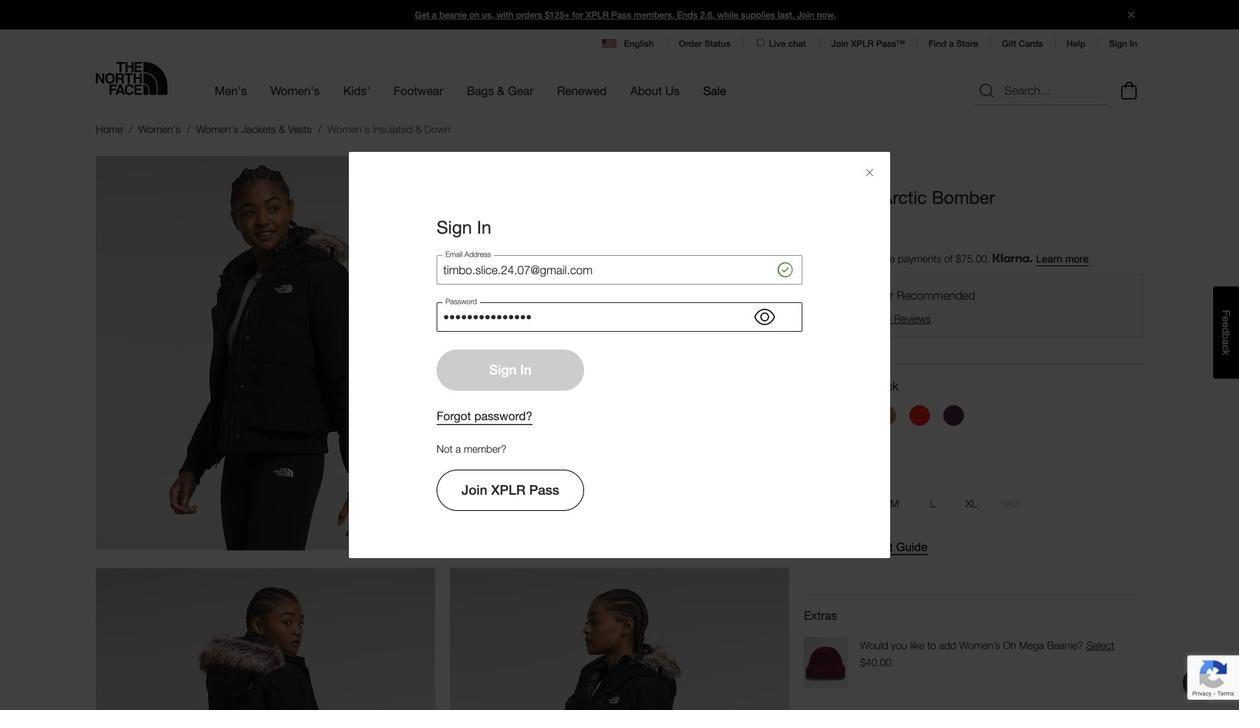 Task type: locate. For each thing, give the bounding box(es) containing it.
search all image
[[978, 82, 996, 100]]

boysenberry image
[[944, 405, 964, 426]]

list box
[[804, 490, 1143, 518]]

klarna image
[[993, 254, 1033, 263]]

TNF Black radio
[[804, 402, 832, 430]]

Search search field
[[975, 76, 1108, 106]]

color option group
[[804, 402, 1143, 436]]

switch visibility password image
[[755, 307, 775, 328]]

the north face home page image
[[96, 62, 167, 95]]

Fiery Red radio
[[906, 402, 934, 430]]

None text field
[[437, 255, 803, 285]]

None password field
[[437, 302, 803, 332]]



Task type: describe. For each thing, give the bounding box(es) containing it.
women's insulated & down element
[[327, 123, 451, 135]]

close image
[[1122, 11, 1141, 18]]

Boysenberry radio
[[940, 402, 968, 430]]

Almond Butter/Almond Butter TNF Monogram Large Print radio
[[872, 402, 900, 430]]

almond butter/almond butter tnf monogram large print image
[[876, 405, 896, 426]]

fiery red image
[[910, 405, 930, 426]]

women's oh mega beanie image
[[804, 637, 848, 689]]

view cart image
[[1118, 80, 1141, 102]]



Task type: vqa. For each thing, say whether or not it's contained in the screenshot.
Sign In
no



